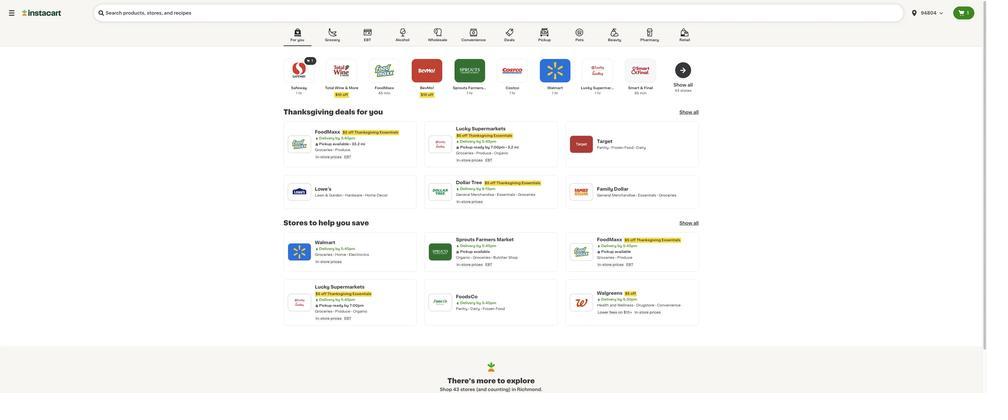 Task type: vqa. For each thing, say whether or not it's contained in the screenshot.


Task type: locate. For each thing, give the bounding box(es) containing it.
store
[[320, 155, 330, 159], [461, 159, 471, 162], [461, 200, 471, 204], [320, 260, 330, 264], [461, 263, 471, 267], [602, 263, 612, 267], [639, 311, 649, 314], [320, 317, 330, 321]]

deals button
[[496, 27, 523, 46]]

pickup available
[[319, 142, 349, 146], [460, 250, 490, 254], [601, 250, 631, 254]]

sprouts inside sprouts farmers market 1 hr
[[453, 86, 467, 90]]

1 horizontal spatial groceries produce
[[597, 256, 632, 260]]

dairy inside "target pantry frozen food dairy"
[[636, 146, 646, 150]]

0 vertical spatial lucky supermarkets logo image
[[432, 136, 449, 153]]

0 horizontal spatial 45
[[378, 92, 383, 95]]

hr inside sprouts farmers market 1 hr
[[469, 92, 473, 95]]

home
[[365, 194, 376, 197], [335, 253, 346, 257]]

market inside sprouts farmers market 1 hr
[[484, 86, 497, 90]]

1 horizontal spatial convenience
[[657, 304, 681, 307]]

2 hr from the left
[[469, 92, 473, 95]]

1 min from the left
[[384, 92, 391, 95]]

1 vertical spatial groceries produce
[[597, 256, 632, 260]]

in-store prices ebt
[[316, 155, 351, 159], [457, 159, 492, 162], [457, 263, 492, 267], [598, 263, 633, 267], [316, 317, 351, 321]]

1 horizontal spatial min
[[640, 92, 647, 95]]

convenience inside convenience button
[[461, 38, 486, 42]]

0 vertical spatial foodmaxx $5 off thanksgiving essentials
[[315, 130, 398, 134]]

grocery button
[[319, 27, 346, 46]]

alcohol button
[[389, 27, 417, 46]]

hr inside safeway 1 hr
[[298, 92, 302, 95]]

1 horizontal spatial to
[[497, 378, 505, 385]]

lowe's lawn & garden hardware home decor
[[315, 187, 388, 197]]

$5 inside dollar tree $5 off thanksgiving essentials
[[485, 181, 489, 185]]

show all button for stores to help you save
[[679, 220, 699, 226]]

0 horizontal spatial food
[[496, 307, 505, 311]]

home left the decor
[[365, 194, 376, 197]]

sprouts down sprouts farmers market image
[[453, 86, 467, 90]]

total wine & more image
[[331, 60, 353, 82]]

$10 inside total wine & more $10 off
[[335, 93, 342, 97]]

1 horizontal spatial foodmaxx
[[375, 86, 394, 90]]

show all for thanksgiving deals for you
[[679, 110, 699, 115]]

pantry down target on the right top of the page
[[597, 146, 609, 150]]

0 vertical spatial walmart
[[547, 86, 563, 90]]

walmart down 'stores to help you save'
[[315, 240, 335, 245]]

& left final
[[640, 86, 643, 90]]

frozen for pantry
[[483, 307, 495, 311]]

1 horizontal spatial groceries produce organic
[[456, 152, 508, 155]]

0 horizontal spatial you
[[297, 38, 304, 42]]

45 inside 'foodmaxx 45 min'
[[378, 92, 383, 95]]

deals
[[335, 109, 355, 116]]

hr inside costco 1 hr
[[512, 92, 515, 95]]

1 horizontal spatial in-store prices
[[457, 200, 483, 204]]

stores inside show all 43 stores
[[680, 89, 692, 92]]

in-store prices for groceries
[[316, 260, 342, 264]]

1 show all from the top
[[679, 110, 699, 115]]

general
[[456, 193, 470, 197], [597, 194, 611, 197]]

dollar left tree
[[456, 180, 470, 185]]

groceries produce organic
[[456, 152, 508, 155], [315, 310, 367, 313]]

0 vertical spatial organic
[[494, 152, 508, 155]]

2 horizontal spatial foodmaxx
[[597, 238, 622, 242]]

0 vertical spatial foodmaxx
[[375, 86, 394, 90]]

1 show all button from the top
[[679, 109, 699, 116]]

1 vertical spatial supermarkets
[[472, 127, 506, 131]]

by
[[335, 137, 340, 140], [476, 140, 481, 143], [485, 146, 490, 149], [476, 187, 481, 191], [476, 244, 481, 248], [617, 244, 622, 248], [335, 247, 340, 251], [617, 298, 622, 301], [335, 298, 340, 302], [476, 301, 481, 305], [344, 304, 349, 308]]

ebt inside button
[[364, 38, 371, 42]]

1 vertical spatial to
[[497, 378, 505, 385]]

0 vertical spatial lucky supermarkets $5 off thanksgiving essentials
[[456, 127, 512, 138]]

0 horizontal spatial home
[[335, 253, 346, 257]]

delivery
[[319, 137, 334, 140], [460, 140, 475, 143], [460, 187, 475, 191], [460, 244, 475, 248], [601, 244, 617, 248], [319, 247, 334, 251], [601, 298, 617, 301], [319, 298, 334, 302], [460, 301, 475, 305]]

1 vertical spatial lucky
[[456, 127, 471, 131]]

43 down the there's
[[453, 388, 459, 392]]

& right wine
[[345, 86, 348, 90]]

5:45pm for lucky supermarkets logo related to 3.2 mi
[[482, 140, 496, 143]]

0 vertical spatial groceries produce organic
[[456, 152, 508, 155]]

1 45 from the left
[[378, 92, 383, 95]]

& right lawn
[[325, 194, 328, 197]]

target pantry frozen food dairy
[[597, 139, 646, 150]]

1 horizontal spatial lucky supermarkets $5 off thanksgiving essentials
[[456, 127, 512, 138]]

to
[[309, 220, 317, 226], [497, 378, 505, 385]]

foodmaxx logo image
[[291, 136, 308, 153], [573, 244, 590, 261]]

supermarkets
[[593, 86, 619, 90], [472, 127, 506, 131], [331, 285, 365, 289]]

pickup ready by 7:00pm
[[460, 146, 505, 149], [319, 304, 364, 308]]

1 vertical spatial 43
[[453, 388, 459, 392]]

1 vertical spatial show
[[679, 110, 692, 115]]

alcohol
[[396, 38, 410, 42]]

you for thanksgiving deals for you
[[369, 109, 383, 116]]

43 inside show all 43 stores
[[675, 89, 679, 92]]

2 show all button from the top
[[679, 220, 699, 226]]

for
[[290, 38, 296, 42]]

0 vertical spatial food
[[624, 146, 634, 150]]

mi for $5
[[361, 142, 365, 146]]

1
[[967, 11, 969, 15], [311, 59, 313, 63], [296, 92, 298, 95], [467, 92, 468, 95], [509, 92, 511, 95], [552, 92, 554, 95], [595, 92, 596, 95]]

hr down costco
[[512, 92, 515, 95]]

0 vertical spatial sprouts
[[453, 86, 467, 90]]

safeway image
[[288, 60, 310, 82]]

costco image
[[501, 60, 523, 82]]

to up counting)
[[497, 378, 505, 385]]

1 horizontal spatial food
[[624, 146, 634, 150]]

0 horizontal spatial $10
[[335, 93, 342, 97]]

pickup button
[[531, 27, 558, 46]]

1 vertical spatial walmart
[[315, 240, 335, 245]]

in-store prices down "groceries home electronics"
[[316, 260, 342, 264]]

sprouts up organic groceries butcher shop
[[456, 238, 475, 242]]

1 horizontal spatial merchandise
[[612, 194, 635, 197]]

hr down lucky supermarkets image
[[597, 92, 601, 95]]

0 vertical spatial dairy
[[636, 146, 646, 150]]

ebt
[[364, 38, 371, 42], [344, 155, 351, 159], [485, 159, 492, 162], [485, 263, 492, 267], [626, 263, 633, 267], [344, 317, 351, 321]]

2 min from the left
[[640, 92, 647, 95]]

$10 down "bevmo!"
[[421, 93, 427, 97]]

convenience right drugstore
[[657, 304, 681, 307]]

convenience up sprouts farmers market image
[[461, 38, 486, 42]]

farmers up organic groceries butcher shop
[[476, 238, 496, 242]]

1 vertical spatial all
[[693, 110, 699, 115]]

hr inside walmart 1 hr
[[555, 92, 558, 95]]

shop right butcher
[[508, 256, 518, 260]]

2 horizontal spatial &
[[640, 86, 643, 90]]

farmers inside sprouts farmers market 1 hr
[[468, 86, 483, 90]]

foodmaxx for pickup available
[[597, 238, 622, 242]]

1 vertical spatial market
[[497, 238, 514, 242]]

walgreens logo image
[[573, 294, 590, 311]]

bevmo!
[[420, 86, 434, 90]]

2 horizontal spatial lucky
[[581, 86, 592, 90]]

organic for 3.2 mi
[[494, 152, 508, 155]]

tab panel containing thanksgiving deals for you
[[280, 56, 702, 326]]

1 horizontal spatial foodmaxx logo image
[[573, 244, 590, 261]]

0 horizontal spatial organic
[[353, 310, 367, 313]]

farmers down sprouts farmers market image
[[468, 86, 483, 90]]

$10 inside 'bevmo! $10 off'
[[421, 93, 427, 97]]

market left costco
[[484, 86, 497, 90]]

show all button
[[679, 109, 699, 116], [679, 220, 699, 226]]

2 vertical spatial organic
[[353, 310, 367, 313]]

foodmaxx $5 off thanksgiving essentials for mi
[[315, 130, 398, 134]]

2 vertical spatial show
[[679, 221, 692, 226]]

foodmaxx for 33.2 mi
[[315, 130, 340, 134]]

1 vertical spatial foodmaxx $5 off thanksgiving essentials
[[597, 238, 681, 242]]

more
[[477, 378, 496, 385]]

groceries
[[315, 148, 332, 152], [456, 152, 474, 155], [518, 193, 535, 197], [659, 194, 676, 197], [315, 253, 332, 257], [473, 256, 491, 260], [597, 256, 615, 260], [315, 310, 332, 313]]

min down foodmaxx image
[[384, 92, 391, 95]]

5:45pm for the sprouts farmers market logo at the bottom
[[482, 244, 496, 248]]

&
[[345, 86, 348, 90], [640, 86, 643, 90], [325, 194, 328, 197]]

mi right 33.2
[[361, 142, 365, 146]]

stores
[[680, 89, 692, 92], [460, 388, 475, 392]]

thanksgiving
[[283, 109, 334, 116], [354, 131, 379, 134], [468, 134, 493, 138], [496, 181, 521, 185], [636, 238, 661, 242], [327, 292, 352, 296]]

0 horizontal spatial foodmaxx
[[315, 130, 340, 134]]

lucky supermarkets logo image
[[432, 136, 449, 153], [291, 294, 308, 311]]

1 horizontal spatial available
[[474, 250, 490, 254]]

0 vertical spatial pantry
[[597, 146, 609, 150]]

0 horizontal spatial foodmaxx $5 off thanksgiving essentials
[[315, 130, 398, 134]]

min down final
[[640, 92, 647, 95]]

stores inside there's more to explore shop 43 stores (and counting) in richmond.
[[460, 388, 475, 392]]

$10 down wine
[[335, 93, 342, 97]]

hr for walmart 1 hr
[[555, 92, 558, 95]]

foodmaxx 45 min
[[375, 86, 394, 95]]

1 vertical spatial food
[[496, 307, 505, 311]]

1 vertical spatial you
[[369, 109, 383, 116]]

to inside tab panel
[[309, 220, 317, 226]]

1 horizontal spatial 45
[[634, 92, 639, 95]]

0 vertical spatial to
[[309, 220, 317, 226]]

3.2 mi
[[508, 146, 519, 149]]

frozen for target
[[611, 146, 623, 150]]

sprouts for sprouts farmers market 1 hr
[[453, 86, 467, 90]]

$5
[[343, 131, 347, 134], [457, 134, 461, 138], [485, 181, 489, 185], [625, 238, 629, 242], [625, 292, 630, 296], [316, 292, 320, 296]]

& inside lowe's lawn & garden hardware home decor
[[325, 194, 328, 197]]

5:45pm
[[341, 137, 355, 140], [482, 140, 496, 143], [482, 244, 496, 248], [623, 244, 637, 248], [341, 247, 355, 251], [341, 298, 355, 302], [482, 301, 496, 305]]

decor
[[377, 194, 388, 197]]

delivery for walmart logo
[[319, 247, 334, 251]]

thanksgiving inside dollar tree $5 off thanksgiving essentials
[[496, 181, 521, 185]]

1 vertical spatial pickup ready by 7:00pm
[[319, 304, 364, 308]]

sprouts
[[453, 86, 467, 90], [456, 238, 475, 242]]

1 horizontal spatial general
[[597, 194, 611, 197]]

1 $10 from the left
[[335, 93, 342, 97]]

delivery by 5:30pm
[[601, 298, 637, 301]]

45 down foodmaxx image
[[378, 92, 383, 95]]

0 horizontal spatial dollar
[[456, 180, 470, 185]]

2 $10 from the left
[[421, 93, 427, 97]]

pantry dairy frozen food
[[456, 307, 505, 311]]

1 vertical spatial pantry
[[456, 307, 468, 311]]

pickup inside button
[[538, 38, 551, 42]]

tab panel
[[280, 56, 702, 326]]

frozen inside "target pantry frozen food dairy"
[[611, 146, 623, 150]]

drugstore
[[636, 304, 654, 307]]

off inside 'bevmo! $10 off'
[[428, 93, 433, 97]]

0 horizontal spatial stores
[[460, 388, 475, 392]]

45 down smart
[[634, 92, 639, 95]]

hr
[[298, 92, 302, 95], [469, 92, 473, 95], [512, 92, 515, 95], [555, 92, 558, 95], [597, 92, 601, 95]]

hr down walmart image
[[555, 92, 558, 95]]

0 horizontal spatial min
[[384, 92, 391, 95]]

stores
[[283, 220, 308, 226]]

bevmo! $10 off
[[420, 86, 434, 97]]

to left help
[[309, 220, 317, 226]]

0 vertical spatial in-store prices
[[457, 200, 483, 204]]

6:15pm
[[482, 187, 495, 191]]

health and wellness drugstore convenience
[[597, 304, 681, 307]]

2 horizontal spatial supermarkets
[[593, 86, 619, 90]]

off inside dollar tree $5 off thanksgiving essentials
[[490, 181, 496, 185]]

hr for costco 1 hr
[[512, 92, 515, 95]]

& for lowe's
[[325, 194, 328, 197]]

1 horizontal spatial lucky supermarkets logo image
[[432, 136, 449, 153]]

1 hr from the left
[[298, 92, 302, 95]]

merchandise down delivery by 6:15pm
[[471, 193, 494, 197]]

sprouts for sprouts farmers market
[[456, 238, 475, 242]]

0 vertical spatial 43
[[675, 89, 679, 92]]

0 vertical spatial show all button
[[679, 109, 699, 116]]

4 hr from the left
[[555, 92, 558, 95]]

1 horizontal spatial stores
[[680, 89, 692, 92]]

2 vertical spatial lucky
[[315, 285, 330, 289]]

delivery for lucky supermarkets logo for pickup ready by 7:00pm
[[319, 298, 334, 302]]

ebt button
[[354, 27, 381, 46]]

delivery by 5:45pm for lucky supermarkets logo for pickup ready by 7:00pm
[[319, 298, 355, 302]]

0 vertical spatial all
[[687, 83, 693, 87]]

1 horizontal spatial home
[[365, 194, 376, 197]]

farmers for sprouts farmers market
[[476, 238, 496, 242]]

2 horizontal spatial pickup available
[[601, 250, 631, 254]]

you
[[297, 38, 304, 42], [369, 109, 383, 116], [336, 220, 350, 226]]

0 horizontal spatial general
[[456, 193, 470, 197]]

mi right 3.2
[[514, 146, 519, 149]]

dollar right the family
[[614, 187, 628, 191]]

0 vertical spatial shop
[[508, 256, 518, 260]]

2 horizontal spatial you
[[369, 109, 383, 116]]

organic groceries butcher shop
[[456, 256, 518, 260]]

market up butcher
[[497, 238, 514, 242]]

groceries inside family dollar general merchandise essentials groceries
[[659, 194, 676, 197]]

off
[[343, 93, 348, 97], [428, 93, 433, 97], [348, 131, 354, 134], [462, 134, 467, 138], [490, 181, 496, 185], [630, 238, 636, 242], [631, 292, 636, 296], [321, 292, 326, 296]]

1 horizontal spatial dollar
[[614, 187, 628, 191]]

home left electronics
[[335, 253, 346, 257]]

walmart down walmart image
[[547, 86, 563, 90]]

dairy
[[636, 146, 646, 150], [470, 307, 480, 311]]

0 horizontal spatial 43
[[453, 388, 459, 392]]

general down delivery by 6:15pm
[[456, 193, 470, 197]]

food inside "target pantry frozen food dairy"
[[624, 146, 634, 150]]

general down the family
[[597, 194, 611, 197]]

in-
[[316, 155, 320, 159], [457, 159, 461, 162], [457, 200, 461, 204], [316, 260, 320, 264], [457, 263, 461, 267], [598, 263, 602, 267], [635, 311, 639, 314], [316, 317, 320, 321]]

target logo image
[[573, 136, 590, 153]]

1 horizontal spatial pickup available
[[460, 250, 490, 254]]

43 right final
[[675, 89, 679, 92]]

wine
[[335, 86, 344, 90]]

shop categories tab list
[[283, 27, 699, 46]]

off inside total wine & more $10 off
[[343, 93, 348, 97]]

delivery by 5:45pm
[[319, 137, 355, 140], [460, 140, 496, 143], [460, 244, 496, 248], [601, 244, 637, 248], [319, 247, 355, 251], [319, 298, 355, 302], [460, 301, 496, 305]]

& inside total wine & more $10 off
[[345, 86, 348, 90]]

1 horizontal spatial foodmaxx $5 off thanksgiving essentials
[[597, 238, 681, 242]]

pharmacy button
[[636, 27, 664, 46]]

1 vertical spatial foodmaxx logo image
[[573, 244, 590, 261]]

2 45 from the left
[[634, 92, 639, 95]]

hr down sprouts farmers market image
[[469, 92, 473, 95]]

0 vertical spatial foodmaxx logo image
[[291, 136, 308, 153]]

delivery for dollar tree logo
[[460, 187, 475, 191]]

walmart 1 hr
[[547, 86, 563, 95]]

sprouts farmers market
[[456, 238, 514, 242]]

0 vertical spatial ready
[[474, 146, 484, 149]]

organic
[[494, 152, 508, 155], [456, 256, 470, 260], [353, 310, 367, 313]]

None search field
[[93, 4, 904, 22]]

1 vertical spatial farmers
[[476, 238, 496, 242]]

1 vertical spatial foodmaxx
[[315, 130, 340, 134]]

0 horizontal spatial groceries produce
[[315, 148, 350, 152]]

show all button for thanksgiving deals for you
[[679, 109, 699, 116]]

1 inside walmart 1 hr
[[552, 92, 554, 95]]

merchandise down the family
[[612, 194, 635, 197]]

5 hr from the left
[[597, 92, 601, 95]]

prices
[[331, 155, 342, 159], [472, 159, 483, 162], [472, 200, 483, 204], [331, 260, 342, 264], [472, 263, 483, 267], [613, 263, 624, 267], [650, 311, 661, 314], [331, 317, 342, 321]]

1 horizontal spatial pantry
[[597, 146, 609, 150]]

0 horizontal spatial ready
[[333, 304, 343, 308]]

0 vertical spatial pickup ready by 7:00pm
[[460, 146, 505, 149]]

0 horizontal spatial groceries produce organic
[[315, 310, 367, 313]]

1 horizontal spatial organic
[[456, 256, 470, 260]]

essentials inside family dollar general merchandise essentials groceries
[[638, 194, 656, 197]]

all inside show all 43 stores
[[687, 83, 693, 87]]

market for sprouts farmers market 1 hr
[[484, 86, 497, 90]]

foodmaxx image
[[373, 60, 395, 82]]

45
[[378, 92, 383, 95], [634, 92, 639, 95]]

hr down safeway
[[298, 92, 302, 95]]

2 show all from the top
[[679, 221, 699, 226]]

shop down the there's
[[440, 388, 452, 392]]

1 horizontal spatial you
[[336, 220, 350, 226]]

pickup available for groceries
[[601, 250, 631, 254]]

5:45pm for "foodsco logo" on the bottom of the page
[[482, 301, 496, 305]]

mi
[[361, 142, 365, 146], [514, 146, 519, 149]]

pantry
[[597, 146, 609, 150], [456, 307, 468, 311]]

delivery for the sprouts farmers market logo at the bottom
[[460, 244, 475, 248]]

0 horizontal spatial &
[[325, 194, 328, 197]]

0 vertical spatial groceries produce
[[315, 148, 350, 152]]

groceries produce organic for pickup
[[315, 310, 367, 313]]

beauty
[[608, 38, 621, 42]]

0 vertical spatial dollar
[[456, 180, 470, 185]]

in-store prices ebt for lucky supermarkets logo for pickup ready by 7:00pm
[[316, 317, 351, 321]]

1 horizontal spatial dairy
[[636, 146, 646, 150]]

general merchandise essentials groceries
[[456, 193, 535, 197]]

0 horizontal spatial foodmaxx logo image
[[291, 136, 308, 153]]

min inside 'foodmaxx 45 min'
[[384, 92, 391, 95]]

1 horizontal spatial mi
[[514, 146, 519, 149]]

lawn
[[315, 194, 324, 197]]

show all for stores to help you save
[[679, 221, 699, 226]]

1 vertical spatial in-store prices
[[316, 260, 342, 264]]

essentials
[[380, 131, 398, 134], [494, 134, 512, 138], [522, 181, 540, 185], [497, 193, 515, 197], [638, 194, 656, 197], [662, 238, 681, 242], [353, 292, 371, 296]]

3 hr from the left
[[512, 92, 515, 95]]

walmart for walmart
[[315, 240, 335, 245]]

groceries produce for 33.2
[[315, 148, 350, 152]]

1 horizontal spatial lucky
[[456, 127, 471, 131]]

garden
[[329, 194, 342, 197]]

show all
[[679, 110, 699, 115], [679, 221, 699, 226]]

0 horizontal spatial pickup ready by 7:00pm
[[319, 304, 364, 308]]

hardware
[[345, 194, 362, 197]]

foodmaxx $5 off thanksgiving essentials
[[315, 130, 398, 134], [597, 238, 681, 242]]

foodmaxx
[[375, 86, 394, 90], [315, 130, 340, 134], [597, 238, 622, 242]]

0 horizontal spatial lucky
[[315, 285, 330, 289]]

$10+
[[624, 311, 632, 314]]

0 vertical spatial market
[[484, 86, 497, 90]]

richmond.
[[517, 388, 542, 392]]

safeway 1 hr
[[291, 86, 307, 95]]

shop
[[508, 256, 518, 260], [440, 388, 452, 392]]

in-store prices down delivery by 6:15pm
[[457, 200, 483, 204]]

available for groceries
[[615, 250, 631, 254]]

in-store prices ebt for lucky supermarkets logo related to 3.2 mi
[[457, 159, 492, 162]]

lucky
[[581, 86, 592, 90], [456, 127, 471, 131], [315, 285, 330, 289]]

pantry down foodsco
[[456, 307, 468, 311]]

there's
[[447, 378, 475, 385]]

sprouts farmers market logo image
[[432, 244, 449, 261]]



Task type: describe. For each thing, give the bounding box(es) containing it.
in-store prices ebt for the sprouts farmers market logo at the bottom
[[457, 263, 492, 267]]

lucky supermarkets logo image for pickup ready by 7:00pm
[[291, 294, 308, 311]]

supermarkets for pickup ready by 7:00pm
[[331, 285, 365, 289]]

delivery by 5:45pm for lucky supermarkets logo related to 3.2 mi
[[460, 140, 496, 143]]

walmart image
[[544, 60, 566, 82]]

wholesale
[[428, 38, 447, 42]]

lucky supermarkets 1 hr
[[581, 86, 619, 95]]

1 button
[[953, 6, 974, 19]]

33.2
[[352, 142, 360, 146]]

for
[[357, 109, 368, 116]]

retail
[[680, 38, 690, 42]]

family
[[597, 187, 613, 191]]

general inside family dollar general merchandise essentials groceries
[[597, 194, 611, 197]]

1 vertical spatial home
[[335, 253, 346, 257]]

1 horizontal spatial ready
[[474, 146, 484, 149]]

& inside smart & final 45 min
[[640, 86, 643, 90]]

supermarkets for 3.2 mi
[[472, 127, 506, 131]]

foodsco logo image
[[432, 294, 449, 311]]

5:45pm for lucky supermarkets logo for pickup ready by 7:00pm
[[341, 298, 355, 302]]

groceries home electronics
[[315, 253, 369, 257]]

shop inside tab panel
[[508, 256, 518, 260]]

1 inside sprouts farmers market 1 hr
[[467, 92, 468, 95]]

explore
[[507, 378, 535, 385]]

there's more to explore shop 43 stores (and counting) in richmond.
[[440, 378, 542, 392]]

show inside show all 43 stores
[[674, 83, 686, 87]]

delivery for "foodsco logo" on the bottom of the page
[[460, 301, 475, 305]]

all for thanksgiving deals for you
[[693, 110, 699, 115]]

you for stores to help you save
[[336, 220, 350, 226]]

you inside 'button'
[[297, 38, 304, 42]]

0 horizontal spatial dairy
[[470, 307, 480, 311]]

delivery by 5:45pm for the sprouts farmers market logo at the bottom
[[460, 244, 496, 248]]

walmart logo image
[[291, 244, 308, 261]]

foodmaxx logo image for pickup available
[[573, 244, 590, 261]]

off inside walgreens $5 off
[[631, 292, 636, 296]]

convenience button
[[459, 27, 488, 46]]

sprouts farmers market 1 hr
[[453, 86, 497, 95]]

lucky supermarkets logo image for 3.2 mi
[[432, 136, 449, 153]]

1 inside button
[[967, 11, 969, 15]]

family dollar logo image
[[573, 184, 590, 201]]

(and
[[476, 388, 487, 392]]

delivery for lucky supermarkets logo related to 3.2 mi
[[460, 140, 475, 143]]

market for sprouts farmers market
[[497, 238, 514, 242]]

smart & final image
[[629, 60, 652, 82]]

0 horizontal spatial merchandise
[[471, 193, 494, 197]]

costco 1 hr
[[506, 86, 519, 95]]

45 inside smart & final 45 min
[[634, 92, 639, 95]]

3.2
[[508, 146, 513, 149]]

smart
[[628, 86, 639, 90]]

deals
[[504, 38, 515, 42]]

costco
[[506, 86, 519, 90]]

counting)
[[488, 388, 511, 392]]

pickup available for organic
[[460, 250, 490, 254]]

farmers for sprouts farmers market 1 hr
[[468, 86, 483, 90]]

lucky supermarkets image
[[587, 60, 609, 82]]

for you button
[[283, 27, 311, 46]]

available for organic
[[474, 250, 490, 254]]

smart & final 45 min
[[628, 86, 653, 95]]

0 vertical spatial 7:00pm
[[491, 146, 505, 149]]

sprouts farmers market image
[[459, 60, 481, 82]]

delivery by 5:45pm for walmart logo
[[319, 247, 355, 251]]

groceries produce organic for 3.2
[[456, 152, 508, 155]]

safeway
[[291, 86, 307, 90]]

food for target
[[624, 146, 634, 150]]

in-store prices for general
[[457, 200, 483, 204]]

lucky for 3.2 mi
[[456, 127, 471, 131]]

thanksgiving deals for you
[[283, 109, 383, 116]]

walgreens $5 off
[[597, 291, 636, 296]]

dollar tree $5 off thanksgiving essentials
[[456, 180, 540, 185]]

health
[[597, 304, 609, 307]]

fees
[[609, 311, 617, 314]]

groceries produce for pickup
[[597, 256, 632, 260]]

pets button
[[566, 27, 594, 46]]

pets
[[575, 38, 584, 42]]

hr inside lucky supermarkets 1 hr
[[597, 92, 601, 95]]

food for pantry
[[496, 307, 505, 311]]

help
[[318, 220, 335, 226]]

94804 button
[[910, 4, 949, 22]]

delivery by 6:15pm
[[460, 187, 495, 191]]

save
[[352, 220, 369, 226]]

walgreens
[[597, 291, 622, 296]]

total wine & more $10 off
[[325, 86, 358, 97]]

wholesale button
[[424, 27, 452, 46]]

organic for pickup ready by 7:00pm
[[353, 310, 367, 313]]

pharmacy
[[640, 38, 659, 42]]

lucky supermarkets $5 off thanksgiving essentials for pickup
[[315, 285, 371, 296]]

to inside there's more to explore shop 43 stores (and counting) in richmond.
[[497, 378, 505, 385]]

total
[[325, 86, 334, 90]]

supermarkets inside lucky supermarkets 1 hr
[[593, 86, 619, 90]]

43 inside there's more to explore shop 43 stores (and counting) in richmond.
[[453, 388, 459, 392]]

& for total
[[345, 86, 348, 90]]

delivery for walgreens logo at the bottom right of page
[[601, 298, 617, 301]]

dollar inside family dollar general merchandise essentials groceries
[[614, 187, 628, 191]]

pantry inside "target pantry frozen food dairy"
[[597, 146, 609, 150]]

for you
[[290, 38, 304, 42]]

in
[[512, 388, 516, 392]]

foodmaxx logo image for 33.2 mi
[[291, 136, 308, 153]]

walmart for walmart 1 hr
[[547, 86, 563, 90]]

show all 43 stores
[[674, 83, 693, 92]]

lower
[[598, 311, 609, 314]]

final
[[644, 86, 653, 90]]

foodmaxx $5 off thanksgiving essentials for available
[[597, 238, 681, 242]]

94804
[[921, 11, 937, 15]]

instacart image
[[22, 9, 61, 17]]

grocery
[[325, 38, 340, 42]]

merchandise inside family dollar general merchandise essentials groceries
[[612, 194, 635, 197]]

show for stores to help you save
[[679, 221, 692, 226]]

1 vertical spatial 7:00pm
[[350, 304, 364, 308]]

lucky inside lucky supermarkets 1 hr
[[581, 86, 592, 90]]

lucky for pickup ready by 7:00pm
[[315, 285, 330, 289]]

1 inside costco 1 hr
[[509, 92, 511, 95]]

delivery by 5:45pm for "foodsco logo" on the bottom of the page
[[460, 301, 496, 305]]

electronics
[[349, 253, 369, 257]]

convenience inside tab panel
[[657, 304, 681, 307]]

1 inside safeway 1 hr
[[296, 92, 298, 95]]

butcher
[[493, 256, 508, 260]]

lucky supermarkets $5 off thanksgiving essentials for 3.2
[[456, 127, 512, 138]]

hr for safeway 1 hr
[[298, 92, 302, 95]]

and
[[610, 304, 616, 307]]

tree
[[471, 180, 482, 185]]

dollar tree logo image
[[432, 184, 449, 201]]

0 horizontal spatial pickup available
[[319, 142, 349, 146]]

target
[[597, 139, 613, 144]]

0 horizontal spatial pantry
[[456, 307, 468, 311]]

33.2 mi
[[352, 142, 365, 146]]

1 horizontal spatial pickup ready by 7:00pm
[[460, 146, 505, 149]]

Search field
[[93, 4, 904, 22]]

94804 button
[[907, 4, 953, 22]]

lowe's
[[315, 187, 332, 191]]

lower fees on $10+ in-store prices
[[598, 311, 661, 314]]

essentials inside dollar tree $5 off thanksgiving essentials
[[522, 181, 540, 185]]

bevmo! image
[[416, 60, 438, 82]]

0 horizontal spatial available
[[333, 142, 349, 146]]

mi for supermarkets
[[514, 146, 519, 149]]

1 vertical spatial organic
[[456, 256, 470, 260]]

all for stores to help you save
[[693, 221, 699, 226]]

show for thanksgiving deals for you
[[679, 110, 692, 115]]

wellness
[[617, 304, 633, 307]]

foodsco
[[456, 295, 478, 299]]

min inside smart & final 45 min
[[640, 92, 647, 95]]

home inside lowe's lawn & garden hardware home decor
[[365, 194, 376, 197]]

$5 inside walgreens $5 off
[[625, 292, 630, 296]]

family dollar general merchandise essentials groceries
[[597, 187, 676, 197]]

lowe's logo image
[[291, 184, 308, 201]]

5:30pm
[[623, 298, 637, 301]]

on
[[618, 311, 623, 314]]

shop inside there's more to explore shop 43 stores (and counting) in richmond.
[[440, 388, 452, 392]]

retail button
[[671, 27, 699, 46]]

beauty button
[[601, 27, 629, 46]]

5:45pm for walmart logo
[[341, 247, 355, 251]]

more
[[349, 86, 358, 90]]

1 inside lucky supermarkets 1 hr
[[595, 92, 596, 95]]

stores to help you save
[[283, 220, 369, 226]]



